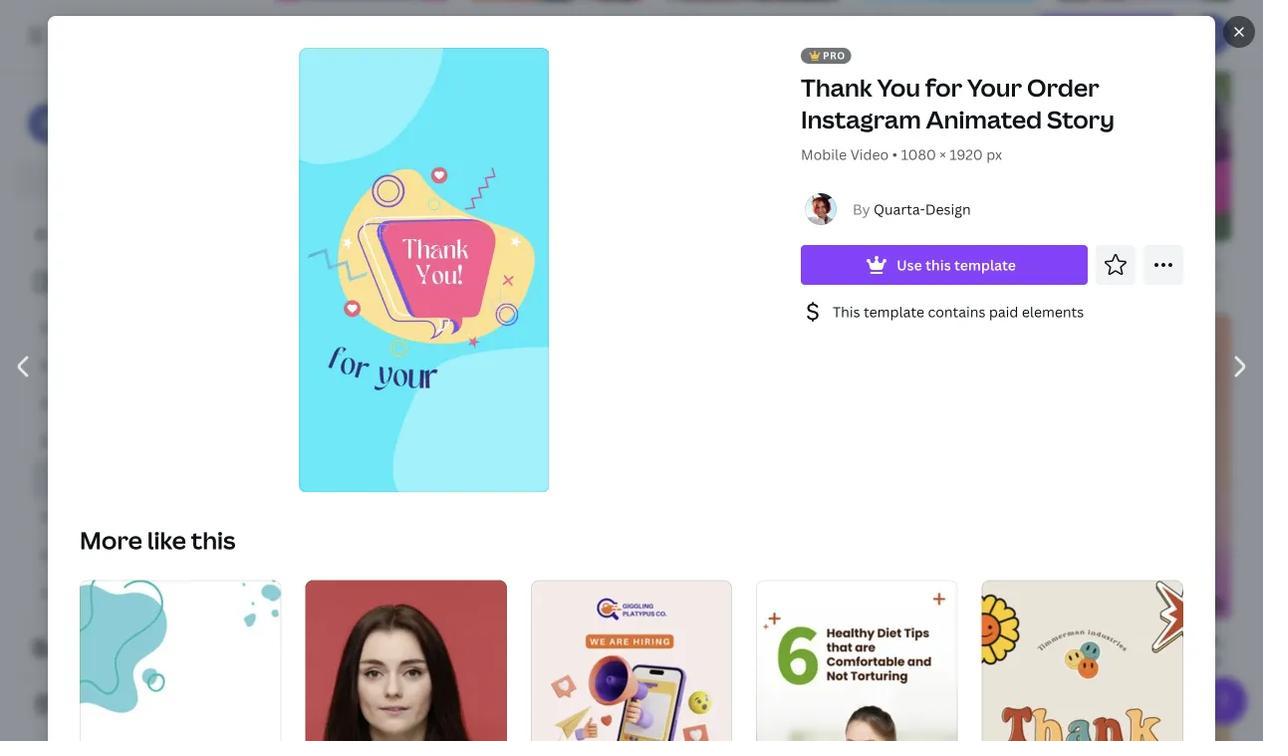 Task type: describe. For each thing, give the bounding box(es) containing it.
print products
[[68, 545, 165, 564]]

top level navigation element
[[175, 16, 617, 56]]

by for mobile video by anna petrukhina
[[393, 649, 407, 666]]

back to home
[[64, 226, 157, 245]]

pink ice cream promo mobile video mobile video by kasept
[[707, 623, 948, 662]]

×
[[940, 145, 946, 164]]

print
[[68, 545, 100, 564]]

pink ice cream promo mobile video image
[[667, 307, 839, 613]]

1 vertical spatial quarta-
[[999, 273, 1043, 290]]

0 vertical spatial quarta-
[[874, 200, 925, 219]]

by inside pink ice cream promo mobile video mobile video by kasept
[[785, 645, 800, 662]]

colorful powder minimalist holi festival greeting tik tok image
[[863, 314, 1035, 620]]

your
[[967, 71, 1022, 104]]

mobile video by quarta-design link
[[903, 272, 1082, 292]]

use this template button
[[801, 245, 1088, 285]]

canva for mobile video by canva creat
[[1195, 273, 1230, 290]]

0 horizontal spatial template
[[864, 302, 925, 321]]

quarta-design link
[[874, 200, 971, 219]]

creator
[[843, 267, 887, 283]]

this template contains paid elements
[[833, 302, 1084, 321]]

create a team
[[64, 639, 157, 658]]

use this template
[[897, 256, 1016, 274]]

gradient
[[511, 250, 570, 269]]

home
[[117, 226, 157, 245]]

gradient vlog instagram reels video link
[[511, 248, 757, 270]]

for
[[925, 71, 963, 104]]

use
[[897, 256, 922, 274]]

1 horizontal spatial mobile video by kasept link
[[707, 644, 842, 664]]

$ for canva
[[1015, 598, 1022, 611]]

by for mobile video by canva creat
[[1177, 273, 1192, 290]]

a
[[112, 639, 120, 658]]

photos link
[[28, 620, 247, 658]]

trash
[[64, 696, 100, 715]]

mobile video by anna petrukhina
[[315, 649, 505, 666]]

mobile video by andrew pixe
[[1099, 652, 1263, 669]]

story
[[1047, 103, 1115, 135]]

0 vertical spatial mobile video by canva creative studio link
[[511, 270, 734, 290]]

mobile video by andrew pixe link
[[1099, 651, 1263, 671]]

this
[[833, 302, 860, 321]]

paid
[[989, 302, 1019, 321]]

mobile inside gradient vlog instagram reels video mobile video by canva creative studio
[[511, 272, 550, 288]]

photos
[[68, 629, 115, 648]]

back to home link
[[16, 215, 259, 255]]

cards and invitations link
[[60, 574, 247, 612]]

by for mobile video by studio creator
[[785, 267, 800, 283]]

elements
[[1022, 302, 1084, 321]]

pink
[[707, 623, 736, 642]]

1080
[[901, 145, 936, 164]]

this inside button
[[926, 256, 951, 274]]

to
[[99, 226, 114, 245]]

mobile video by canva creat link
[[1099, 272, 1263, 292]]

create
[[64, 639, 108, 658]]

pro
[[823, 49, 846, 62]]

trash link
[[16, 685, 259, 725]]

contains
[[928, 302, 986, 321]]

create a team button
[[16, 629, 259, 669]]

ice
[[739, 623, 760, 642]]

kasept inside pink ice cream promo mobile video mobile video by kasept
[[802, 645, 842, 662]]

you
[[877, 71, 921, 104]]

reels
[[679, 250, 715, 269]]

cream
[[763, 623, 808, 642]]

cards
[[68, 583, 107, 602]]

1 horizontal spatial mobile video by canva creative studio link
[[903, 651, 1126, 670]]



Task type: vqa. For each thing, say whether or not it's contained in the screenshot.
Kasept inside the the Pink Ice Cream Promo Mobile Video Mobile Video by Kasept
yes



Task type: locate. For each thing, give the bounding box(es) containing it.
thank you for your order instagram animated story mobile video • 1080 × 1920 px
[[801, 71, 1115, 164]]

pink ice cream promo mobile video link
[[707, 622, 948, 644]]

design up elements
[[1043, 273, 1082, 290]]

animated
[[926, 103, 1042, 135]]

1 horizontal spatial template
[[954, 256, 1016, 274]]

promo
[[811, 623, 856, 642]]

mobile video by kasept link
[[707, 644, 842, 664], [511, 649, 646, 669]]

0 vertical spatial this
[[926, 256, 951, 274]]

0 horizontal spatial kasept
[[606, 651, 646, 667]]

$
[[427, 595, 433, 608], [1015, 598, 1022, 611]]

video inside 'link'
[[1141, 273, 1174, 290]]

canva inside 'link'
[[1195, 273, 1230, 290]]

anna
[[410, 649, 440, 666]]

1 vertical spatial creative
[[1037, 652, 1086, 668]]

team
[[123, 639, 157, 658]]

like
[[147, 524, 186, 556]]

1 horizontal spatial this
[[926, 256, 951, 274]]

more
[[80, 524, 142, 556]]

and
[[110, 583, 136, 602]]

this right use
[[926, 256, 951, 274]]

1920
[[950, 145, 983, 164]]

1 horizontal spatial $
[[1015, 598, 1022, 611]]

by
[[785, 267, 800, 283], [589, 272, 604, 288], [981, 273, 996, 290], [1177, 273, 1192, 290], [785, 645, 800, 662], [393, 649, 407, 666], [589, 651, 604, 667], [981, 652, 996, 668], [1177, 652, 1192, 669]]

mobile video by canva creative studio link
[[511, 270, 734, 290], [903, 651, 1126, 670]]

mobile video by canva creative studio
[[903, 652, 1126, 668]]

thank
[[801, 71, 872, 104]]

this
[[926, 256, 951, 274], [191, 524, 236, 556]]

order
[[1027, 71, 1100, 104]]

$ up mobile video by canva creative studio
[[1015, 598, 1022, 611]]

1 horizontal spatial creative
[[1037, 652, 1086, 668]]

by for mobile video by canva creative studio
[[981, 652, 996, 668]]

mobile video by kasept
[[511, 651, 646, 667]]

None search field
[[665, 16, 904, 56]]

template
[[954, 256, 1016, 274], [864, 302, 925, 321]]

0 horizontal spatial quarta-
[[874, 200, 925, 219]]

0 horizontal spatial mobile video by kasept link
[[511, 649, 646, 669]]

0 horizontal spatial $
[[427, 595, 433, 608]]

0 horizontal spatial mobile video by canva creative studio link
[[511, 270, 734, 290]]

canva
[[606, 272, 642, 288], [1195, 273, 1230, 290], [999, 652, 1034, 668]]

mobile video by quarta-design
[[903, 273, 1082, 290]]

kasept
[[802, 645, 842, 662], [606, 651, 646, 667]]

petrukhina
[[443, 649, 505, 666]]

canva inside gradient vlog instagram reels video mobile video by canva creative studio
[[606, 272, 642, 288]]

1 horizontal spatial design
[[1043, 273, 1082, 290]]

template inside button
[[954, 256, 1016, 274]]

1 horizontal spatial studio
[[802, 267, 840, 283]]

0 horizontal spatial this
[[191, 524, 236, 556]]

studio inside gradient vlog instagram reels video mobile video by canva creative studio
[[696, 272, 734, 288]]

0 horizontal spatial instagram
[[607, 250, 675, 269]]

by for mobile video by quarta-design
[[981, 273, 996, 290]]

quarta- up paid
[[999, 273, 1043, 290]]

mobile video by studio creator
[[707, 267, 887, 283]]

pink gradient retro shop now mobile video image
[[1059, 314, 1231, 620]]

by quarta-design
[[853, 200, 971, 219]]

creative
[[645, 272, 693, 288], [1037, 652, 1086, 668]]

0 horizontal spatial design
[[925, 200, 971, 219]]

pink and purple lets get vaccinated mobile video image
[[471, 312, 643, 618]]

instagram inside thank you for your order instagram animated story mobile video • 1080 × 1920 px
[[801, 103, 921, 135]]

canva for mobile video by canva creative studio
[[999, 652, 1034, 668]]

quarta- right the by
[[874, 200, 925, 219]]

instagram
[[801, 103, 921, 135], [607, 250, 675, 269]]

instagram inside gradient vlog instagram reels video mobile video by canva creative studio
[[607, 250, 675, 269]]

by inside 'link'
[[1177, 273, 1192, 290]]

1 horizontal spatial canva
[[999, 652, 1034, 668]]

design
[[925, 200, 971, 219], [1043, 273, 1082, 290]]

vlog
[[574, 250, 604, 269]]

cards and invitations
[[68, 583, 210, 602]]

this right like
[[191, 524, 236, 556]]

1 horizontal spatial instagram
[[801, 103, 921, 135]]

by for mobile video by kasept
[[589, 651, 604, 667]]

instagram right vlog
[[607, 250, 675, 269]]

creat
[[1233, 273, 1263, 290]]

2 horizontal spatial studio
[[1088, 652, 1126, 668]]

1 vertical spatial mobile video by canva creative studio link
[[903, 651, 1126, 670]]

video inside thank you for your order instagram animated story mobile video • 1080 × 1920 px
[[850, 145, 889, 164]]

quarta-
[[874, 200, 925, 219], [999, 273, 1043, 290]]

print products link
[[60, 536, 247, 574]]

0 vertical spatial instagram
[[801, 103, 921, 135]]

mobile
[[801, 145, 847, 164], [707, 267, 746, 283], [511, 272, 550, 288], [903, 273, 942, 290], [1099, 273, 1139, 290], [859, 623, 906, 642], [707, 645, 746, 662], [315, 649, 354, 666], [511, 651, 550, 667], [903, 652, 942, 668], [1099, 652, 1139, 669]]

studio
[[802, 267, 840, 283], [696, 272, 734, 288], [1088, 652, 1126, 668]]

mobile inside thank you for your order instagram animated story mobile video • 1080 × 1920 px
[[801, 145, 847, 164]]

template up paid
[[954, 256, 1016, 274]]

products
[[104, 545, 165, 564]]

gradient vlog instagram reels video mobile video by canva creative studio
[[511, 250, 757, 288]]

by
[[853, 200, 870, 219]]

mobile video by anna petrukhina link
[[315, 648, 505, 668]]

0 horizontal spatial studio
[[696, 272, 734, 288]]

0 vertical spatial template
[[954, 256, 1016, 274]]

design down ×
[[925, 200, 971, 219]]

back
[[64, 226, 96, 245]]

px
[[987, 145, 1002, 164]]

0 horizontal spatial canva
[[606, 272, 642, 288]]

$ up anna
[[427, 595, 433, 608]]

creative inside gradient vlog instagram reels video mobile video by canva creative studio
[[645, 272, 693, 288]]

mobile inside 'link'
[[1099, 273, 1139, 290]]

video
[[850, 145, 889, 164], [718, 250, 757, 269], [749, 267, 782, 283], [553, 272, 586, 288], [945, 273, 978, 290], [1141, 273, 1174, 290], [909, 623, 948, 642], [749, 645, 782, 662], [357, 649, 390, 666], [553, 651, 586, 667], [945, 652, 978, 668], [1141, 652, 1174, 669]]

by inside gradient vlog instagram reels video mobile video by canva creative studio
[[589, 272, 604, 288]]

mobile video by canva creat
[[1099, 273, 1263, 290]]

$ for anna
[[427, 595, 433, 608]]

0 horizontal spatial creative
[[645, 272, 693, 288]]

andrew
[[1195, 652, 1239, 669]]

1 vertical spatial instagram
[[607, 250, 675, 269]]

mobile video by studio creator link
[[707, 265, 887, 285]]

by for mobile video by andrew pixe
[[1177, 652, 1192, 669]]

pixe
[[1242, 652, 1263, 669]]

more like this
[[80, 524, 236, 556]]

0 vertical spatial creative
[[645, 272, 693, 288]]

1 vertical spatial template
[[864, 302, 925, 321]]

studio inside mobile video by studio creator link
[[802, 267, 840, 283]]

•
[[892, 145, 898, 164]]

1 horizontal spatial kasept
[[802, 645, 842, 662]]

1 vertical spatial this
[[191, 524, 236, 556]]

0 vertical spatial design
[[925, 200, 971, 219]]

1 horizontal spatial quarta-
[[999, 273, 1043, 290]]

invitations
[[139, 583, 210, 602]]

instagram up •
[[801, 103, 921, 135]]

template down creator
[[864, 302, 925, 321]]

1 vertical spatial design
[[1043, 273, 1082, 290]]

2 horizontal spatial canva
[[1195, 273, 1230, 290]]



